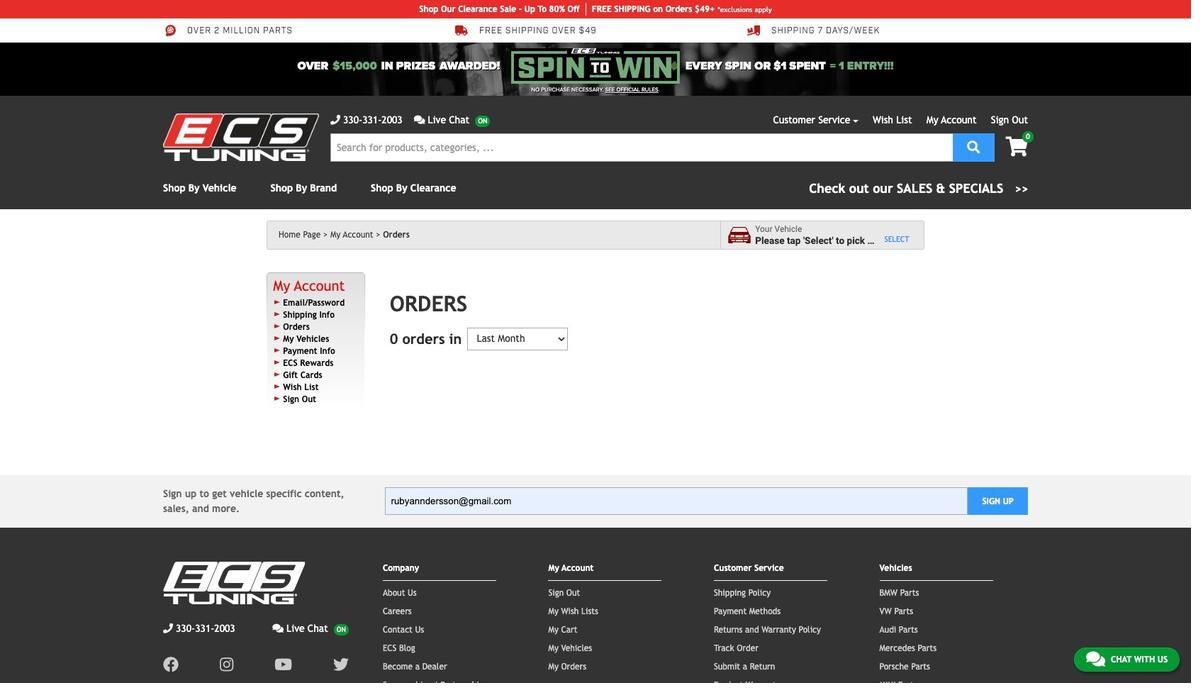 Task type: locate. For each thing, give the bounding box(es) containing it.
1 vertical spatial ecs tuning image
[[163, 562, 305, 604]]

0 vertical spatial ecs tuning image
[[163, 114, 319, 161]]

Search text field
[[331, 133, 954, 162]]

2 ecs tuning image from the top
[[163, 562, 305, 604]]

instagram logo image
[[220, 657, 234, 672]]

0 vertical spatial comments image
[[414, 115, 425, 125]]

1 horizontal spatial comments image
[[414, 115, 425, 125]]

comments image
[[414, 115, 425, 125], [273, 623, 284, 633]]

phone image
[[163, 623, 173, 633]]

comments image for phone image
[[414, 115, 425, 125]]

0 horizontal spatial comments image
[[273, 623, 284, 633]]

1 vertical spatial comments image
[[273, 623, 284, 633]]

1 ecs tuning image from the top
[[163, 114, 319, 161]]

comments image
[[1087, 651, 1106, 668]]

search image
[[968, 140, 981, 153]]

ecs tuning image
[[163, 114, 319, 161], [163, 562, 305, 604]]

Email email field
[[385, 487, 969, 515]]



Task type: vqa. For each thing, say whether or not it's contained in the screenshot.
the bottom phone image
yes



Task type: describe. For each thing, give the bounding box(es) containing it.
ecs tuning 'spin to win' contest logo image
[[511, 48, 680, 84]]

comments image for phone icon
[[273, 623, 284, 633]]

facebook logo image
[[163, 657, 179, 672]]

youtube logo image
[[275, 657, 292, 672]]

phone image
[[331, 115, 341, 125]]

twitter logo image
[[333, 657, 349, 672]]



